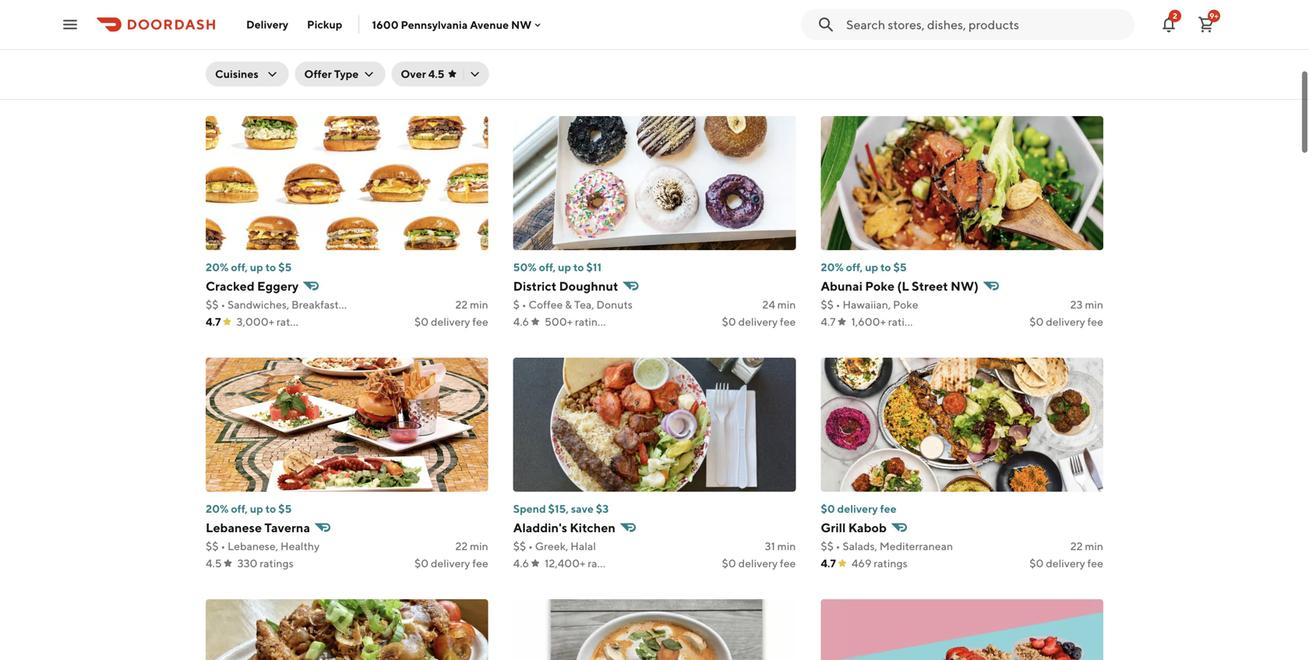 Task type: vqa. For each thing, say whether or not it's contained in the screenshot.
Aladdin's Kitchen $0 delivery fee
yes



Task type: describe. For each thing, give the bounding box(es) containing it.
breakfast
[[292, 298, 339, 311]]

cuisines
[[215, 67, 259, 80]]

delivery for grill kabob
[[1047, 557, 1086, 570]]

lebanese,
[[228, 540, 278, 553]]

330 ratings
[[238, 557, 294, 570]]

22 min for grill kabob
[[1071, 540, 1104, 553]]

taverna
[[265, 520, 310, 535]]

1 vertical spatial poke
[[894, 298, 919, 311]]

halal
[[571, 540, 596, 553]]

to for doughnut
[[574, 261, 584, 274]]

cracked
[[206, 279, 255, 294]]

23
[[1071, 298, 1083, 311]]

$5 for poke
[[894, 261, 907, 274]]

ratings for taverna
[[260, 557, 294, 570]]

avenue
[[470, 18, 509, 31]]

district doughnut
[[514, 279, 619, 294]]

notification bell image
[[1160, 15, 1179, 34]]

kabob
[[849, 520, 887, 535]]

ratings for eggery
[[277, 315, 311, 328]]

(l
[[898, 279, 910, 294]]

greek,
[[535, 540, 569, 553]]

up for eggery
[[250, 261, 263, 274]]

min for lebanese taverna
[[470, 540, 489, 553]]

min for abunai poke (l street nw)
[[1086, 298, 1104, 311]]

500+ ratings
[[545, 315, 609, 328]]

4.7 for cracked eggery
[[206, 315, 221, 328]]

$0 for aladdin's kitchen
[[722, 557, 737, 570]]

lebanese taverna
[[206, 520, 310, 535]]

pickup
[[307, 18, 343, 31]]

31
[[765, 540, 776, 553]]

1,600+ ratings
[[852, 315, 923, 328]]

$$ for abunai
[[821, 298, 834, 311]]

500+
[[545, 315, 573, 328]]

1600
[[372, 18, 399, 31]]

20% off, up to $5 for lebanese
[[206, 503, 292, 515]]

• for aladdin's
[[529, 540, 533, 553]]

• for district
[[522, 298, 527, 311]]

fee for cracked eggery
[[473, 315, 489, 328]]

delivery
[[246, 18, 289, 31]]

0 vertical spatial 4.6
[[206, 11, 222, 24]]

$11
[[587, 261, 602, 274]]

22 min for cracked eggery
[[456, 298, 489, 311]]

4.6 for district doughnut
[[514, 315, 529, 328]]

spend $15, save $3
[[514, 503, 609, 515]]

$5 for taverna
[[278, 503, 292, 515]]

off, for lebanese
[[231, 503, 248, 515]]

spend
[[514, 503, 546, 515]]

over 4.5
[[401, 67, 445, 80]]

22 for taverna
[[456, 540, 468, 553]]

pennsylvania
[[401, 18, 468, 31]]

over 4.5 button
[[392, 62, 489, 87]]

ratings for kabob
[[874, 557, 908, 570]]

38,200+ ratings
[[237, 11, 316, 24]]

cuisines button
[[206, 62, 289, 87]]

sandwiches,
[[228, 298, 289, 311]]

Store search: begin typing to search for stores available on DoorDash text field
[[847, 16, 1126, 33]]

all
[[206, 64, 237, 93]]

offer type button
[[295, 62, 385, 87]]

$0 for lebanese taverna
[[415, 557, 429, 570]]

donuts
[[597, 298, 633, 311]]

24
[[763, 298, 776, 311]]

delivery for cracked eggery
[[431, 315, 471, 328]]

off, for cracked
[[231, 261, 248, 274]]

23 min
[[1071, 298, 1104, 311]]

• for abunai
[[836, 298, 841, 311]]

1,600+
[[852, 315, 887, 328]]

$0 delivery fee for grill kabob
[[1030, 557, 1104, 570]]

20% for lebanese taverna
[[206, 503, 229, 515]]

$$ for aladdin's
[[514, 540, 526, 553]]

$15,
[[549, 503, 569, 515]]

stores
[[241, 64, 313, 93]]

12,400+
[[545, 557, 586, 570]]

fee for aladdin's kitchen
[[780, 557, 796, 570]]

$ • coffee & tea, donuts
[[514, 298, 633, 311]]

ratings for kitchen
[[588, 557, 622, 570]]

$$ • lebanese, healthy
[[206, 540, 320, 553]]

20% off, up to $5 for abunai
[[821, 261, 907, 274]]

grill
[[821, 520, 846, 535]]

330
[[238, 557, 258, 570]]

min for district doughnut
[[778, 298, 796, 311]]

abunai
[[821, 279, 863, 294]]

to for eggery
[[266, 261, 276, 274]]

doughnut
[[559, 279, 619, 294]]

open menu image
[[61, 15, 80, 34]]

469
[[852, 557, 872, 570]]

$0 delivery fee for abunai poke (l street nw)
[[1030, 315, 1104, 328]]

20% for abunai poke (l street nw)
[[821, 261, 844, 274]]

off, for abunai
[[847, 261, 863, 274]]

$$ for grill
[[821, 540, 834, 553]]

1 vertical spatial 3,000+ ratings
[[237, 315, 311, 328]]

0 vertical spatial poke
[[866, 279, 895, 294]]

22 for eggery
[[456, 298, 468, 311]]

coffee
[[529, 298, 563, 311]]

up for taverna
[[250, 503, 263, 515]]

district
[[514, 279, 557, 294]]

fee for district doughnut
[[780, 315, 796, 328]]

pickup button
[[298, 12, 352, 37]]

healthy
[[281, 540, 320, 553]]

$$ for lebanese
[[206, 540, 219, 553]]

eggery
[[257, 279, 299, 294]]

lebanese
[[206, 520, 262, 535]]

9+ button
[[1191, 9, 1223, 40]]



Task type: locate. For each thing, give the bounding box(es) containing it.
$$ • greek, halal
[[514, 540, 596, 553]]

to up abunai poke (l street nw)
[[881, 261, 892, 274]]

salads,
[[843, 540, 878, 553]]

to up eggery at the top left
[[266, 261, 276, 274]]

4.5 right over on the top left of page
[[429, 67, 445, 80]]

4.5 for 4,100+ ratings
[[509, 11, 525, 24]]

$0
[[415, 315, 429, 328], [722, 315, 737, 328], [1030, 315, 1044, 328], [821, 503, 836, 515], [415, 557, 429, 570], [722, 557, 737, 570], [1030, 557, 1044, 570]]

0 horizontal spatial 3,000+ ratings
[[237, 315, 311, 328]]

469 ratings
[[852, 557, 908, 570]]

• for grill
[[836, 540, 841, 553]]

$$ • salads, mediterranean
[[821, 540, 954, 553]]

4.5 left the 330
[[206, 557, 222, 570]]

$$
[[206, 298, 219, 311], [821, 298, 834, 311], [206, 540, 219, 553], [514, 540, 526, 553], [821, 540, 834, 553]]

offer type
[[304, 67, 359, 80]]

0 horizontal spatial 4.5
[[206, 557, 222, 570]]

• down lebanese
[[221, 540, 226, 553]]

2 vertical spatial 4.5
[[206, 557, 222, 570]]

$0 delivery fee for cracked eggery
[[415, 315, 489, 328]]

4.6 down $$ • greek, halal at the bottom of the page
[[514, 557, 529, 570]]

poke down (l
[[894, 298, 919, 311]]

to
[[266, 261, 276, 274], [574, 261, 584, 274], [881, 261, 892, 274], [266, 503, 276, 515]]

$0 for abunai poke (l street nw)
[[1030, 315, 1044, 328]]

20%
[[206, 261, 229, 274], [821, 261, 844, 274], [206, 503, 229, 515]]

$5 up eggery at the top left
[[278, 261, 292, 274]]

cracked eggery
[[206, 279, 299, 294]]

street
[[912, 279, 949, 294]]

0 vertical spatial 3,000+
[[844, 11, 882, 24]]

20% off, up to $5 for cracked
[[206, 261, 292, 274]]

$$ for cracked
[[206, 298, 219, 311]]

delivery button
[[237, 12, 298, 37]]

1 vertical spatial 4.5
[[429, 67, 445, 80]]

1 vertical spatial 3,000+
[[237, 315, 275, 328]]

offer
[[304, 67, 332, 80]]

save
[[571, 503, 594, 515]]

1 items, open order cart image
[[1198, 15, 1216, 34]]

• down cracked
[[221, 298, 226, 311]]

4.6
[[206, 11, 222, 24], [514, 315, 529, 328], [514, 557, 529, 570]]

nw
[[511, 18, 532, 31]]

$0 delivery fee for lebanese taverna
[[415, 557, 489, 570]]

aladdin's
[[514, 520, 568, 535]]

$$ down abunai
[[821, 298, 834, 311]]

50%
[[514, 261, 537, 274]]

&
[[341, 298, 348, 311], [565, 298, 572, 311]]

to for poke
[[881, 261, 892, 274]]

poke up the $$ • hawaiian, poke
[[866, 279, 895, 294]]

$5 up the taverna
[[278, 503, 292, 515]]

$0 delivery fee for district doughnut
[[722, 315, 796, 328]]

0 horizontal spatial 3,000+
[[237, 315, 275, 328]]

fee for lebanese taverna
[[473, 557, 489, 570]]

22
[[456, 298, 468, 311], [456, 540, 468, 553], [1071, 540, 1083, 553]]

off, up lebanese
[[231, 503, 248, 515]]

hawaiian,
[[843, 298, 891, 311]]

2
[[1174, 11, 1178, 20]]

1600 pennsylvania avenue nw
[[372, 18, 532, 31]]

fee for abunai poke (l street nw)
[[1088, 315, 1104, 328]]

1 & from the left
[[341, 298, 348, 311]]

fee
[[473, 315, 489, 328], [780, 315, 796, 328], [1088, 315, 1104, 328], [881, 503, 897, 515], [473, 557, 489, 570], [780, 557, 796, 570], [1088, 557, 1104, 570]]

4.6 down $
[[514, 315, 529, 328]]

to for taverna
[[266, 503, 276, 515]]

2 & from the left
[[565, 298, 572, 311]]

22 for kabob
[[1071, 540, 1083, 553]]

min for cracked eggery
[[470, 298, 489, 311]]

1 horizontal spatial 4.5
[[429, 67, 445, 80]]

$0 delivery fee for aladdin's kitchen
[[722, 557, 796, 570]]

20% up abunai
[[821, 261, 844, 274]]

& left tea,
[[565, 298, 572, 311]]

up up district doughnut
[[558, 261, 572, 274]]

31 min
[[765, 540, 796, 553]]

$3
[[596, 503, 609, 515]]

38,200+
[[237, 11, 280, 24]]

4.7 for grill kabob
[[821, 557, 837, 570]]

nw)
[[951, 279, 979, 294]]

abunai poke (l street nw)
[[821, 279, 979, 294]]

delivery for aladdin's kitchen
[[739, 557, 778, 570]]

3,000+ ratings
[[844, 11, 918, 24], [237, 315, 311, 328]]

& left brunch
[[341, 298, 348, 311]]

up up cracked eggery
[[250, 261, 263, 274]]

24 min
[[763, 298, 796, 311]]

20% off, up to $5 up abunai
[[821, 261, 907, 274]]

aladdin's kitchen
[[514, 520, 616, 535]]

4.5
[[509, 11, 525, 24], [429, 67, 445, 80], [206, 557, 222, 570]]

type
[[334, 67, 359, 80]]

to left $11
[[574, 261, 584, 274]]

• for lebanese
[[221, 540, 226, 553]]

$
[[514, 298, 520, 311]]

$0 for cracked eggery
[[415, 315, 429, 328]]

• down grill
[[836, 540, 841, 553]]

4.5 inside over 4.5 button
[[429, 67, 445, 80]]

1600 pennsylvania avenue nw button
[[372, 18, 544, 31]]

1 horizontal spatial 3,000+ ratings
[[844, 11, 918, 24]]

4.5 for 330 ratings
[[206, 557, 222, 570]]

$$ down grill
[[821, 540, 834, 553]]

over
[[401, 67, 426, 80]]

min
[[470, 298, 489, 311], [778, 298, 796, 311], [1086, 298, 1104, 311], [470, 540, 489, 553], [778, 540, 796, 553], [1086, 540, 1104, 553]]

1 vertical spatial 4.6
[[514, 315, 529, 328]]

up
[[250, 261, 263, 274], [558, 261, 572, 274], [866, 261, 879, 274], [250, 503, 263, 515]]

$$ down cracked
[[206, 298, 219, 311]]

brunch
[[350, 298, 386, 311]]

delivery for lebanese taverna
[[431, 557, 471, 570]]

off, up abunai
[[847, 261, 863, 274]]

$$ • hawaiian, poke
[[821, 298, 919, 311]]

kitchen
[[570, 520, 616, 535]]

up up abunai poke (l street nw)
[[866, 261, 879, 274]]

off, for district
[[539, 261, 556, 274]]

20% off, up to $5 up cracked eggery
[[206, 261, 292, 274]]

0 vertical spatial 3,000+ ratings
[[844, 11, 918, 24]]

ratings for poke
[[889, 315, 923, 328]]

off, up cracked
[[231, 261, 248, 274]]

$0 for district doughnut
[[722, 315, 737, 328]]

2 horizontal spatial 4.5
[[509, 11, 525, 24]]

to up lebanese taverna
[[266, 503, 276, 515]]

grill kabob
[[821, 520, 887, 535]]

all stores
[[206, 64, 313, 93]]

1 horizontal spatial &
[[565, 298, 572, 311]]

• down "aladdin's" at the left of page
[[529, 540, 533, 553]]

50% off, up to $11
[[514, 261, 602, 274]]

up for doughnut
[[558, 261, 572, 274]]

4.6 for aladdin's kitchen
[[514, 557, 529, 570]]

off, right 50%
[[539, 261, 556, 274]]

20% for cracked eggery
[[206, 261, 229, 274]]

4.5 right avenue
[[509, 11, 525, 24]]

12,400+ ratings
[[545, 557, 622, 570]]

$0 delivery fee
[[415, 315, 489, 328], [722, 315, 796, 328], [1030, 315, 1104, 328], [821, 503, 897, 515], [415, 557, 489, 570], [722, 557, 796, 570], [1030, 557, 1104, 570]]

4.7
[[813, 11, 828, 24], [206, 315, 221, 328], [821, 315, 836, 328], [821, 557, 837, 570]]

4.6 left 38,200+
[[206, 11, 222, 24]]

$$ down lebanese
[[206, 540, 219, 553]]

0 vertical spatial 4.5
[[509, 11, 525, 24]]

$5
[[278, 261, 292, 274], [894, 261, 907, 274], [278, 503, 292, 515]]

$$ • sandwiches, breakfast & brunch
[[206, 298, 386, 311]]

min for aladdin's kitchen
[[778, 540, 796, 553]]

• for cracked
[[221, 298, 226, 311]]

22 min for lebanese taverna
[[456, 540, 489, 553]]

• down abunai
[[836, 298, 841, 311]]

$5 up abunai poke (l street nw)
[[894, 261, 907, 274]]

4,100+
[[541, 11, 576, 24]]

fee for grill kabob
[[1088, 557, 1104, 570]]

20% off, up to $5 up lebanese taverna
[[206, 503, 292, 515]]

$5 for eggery
[[278, 261, 292, 274]]

tea,
[[575, 298, 595, 311]]

4.7 for abunai poke (l street nw)
[[821, 315, 836, 328]]

2 vertical spatial 4.6
[[514, 557, 529, 570]]

min for grill kabob
[[1086, 540, 1104, 553]]

• right $
[[522, 298, 527, 311]]

delivery for district doughnut
[[739, 315, 778, 328]]

off,
[[231, 261, 248, 274], [539, 261, 556, 274], [847, 261, 863, 274], [231, 503, 248, 515]]

delivery for abunai poke (l street nw)
[[1047, 315, 1086, 328]]

$$ down "aladdin's" at the left of page
[[514, 540, 526, 553]]

ratings for doughnut
[[575, 315, 609, 328]]

$0 for grill kabob
[[1030, 557, 1044, 570]]

1 horizontal spatial 3,000+
[[844, 11, 882, 24]]

0 horizontal spatial &
[[341, 298, 348, 311]]

poke
[[866, 279, 895, 294], [894, 298, 919, 311]]

mediterranean
[[880, 540, 954, 553]]

20% off, up to $5
[[206, 261, 292, 274], [821, 261, 907, 274], [206, 503, 292, 515]]

up up lebanese taverna
[[250, 503, 263, 515]]

9+
[[1210, 11, 1219, 20]]

20% up lebanese
[[206, 503, 229, 515]]

4,100+ ratings
[[541, 11, 612, 24]]

20% up cracked
[[206, 261, 229, 274]]

up for poke
[[866, 261, 879, 274]]



